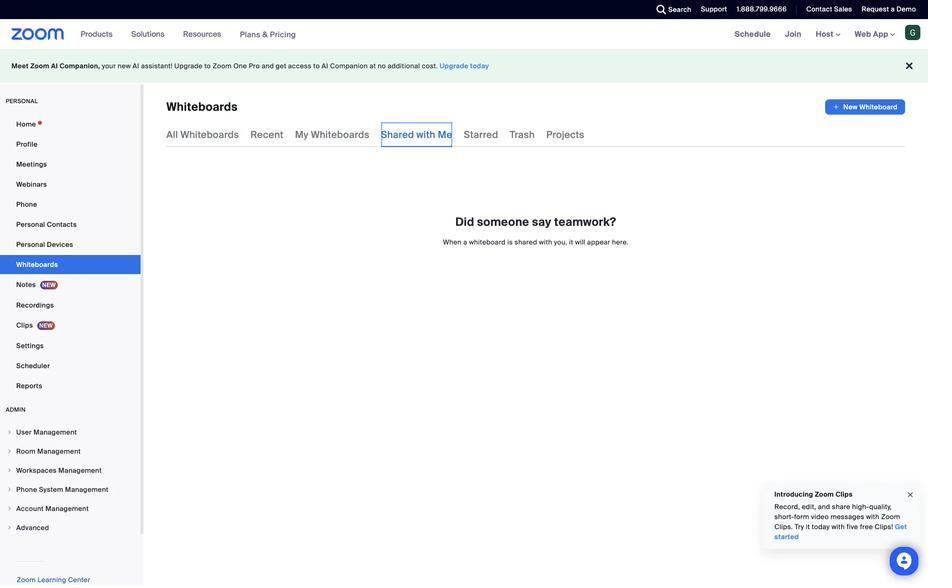 Task type: locate. For each thing, give the bounding box(es) containing it.
zoom up the clips!
[[881, 513, 900, 522]]

center
[[68, 576, 90, 585]]

today inside meet zoom ai companion, footer
[[470, 62, 489, 70]]

user management menu item
[[0, 424, 141, 442]]

someone
[[477, 215, 529, 229]]

right image inside room management menu item
[[7, 449, 12, 455]]

search button
[[649, 0, 694, 19]]

2 personal from the top
[[16, 240, 45, 249]]

1 horizontal spatial it
[[806, 523, 810, 532]]

personal inside the "personal contacts" link
[[16, 220, 45, 229]]

1 right image from the top
[[7, 430, 12, 436]]

0 vertical spatial today
[[470, 62, 489, 70]]

scheduler
[[16, 362, 50, 371]]

right image inside advanced menu item
[[7, 525, 12, 531]]

it
[[569, 238, 573, 247], [806, 523, 810, 532]]

pricing
[[270, 29, 296, 39]]

clips up share
[[836, 491, 853, 499]]

clips!
[[875, 523, 893, 532]]

with inside tabs of all whiteboard page tab list
[[416, 129, 435, 141]]

workspaces management
[[16, 467, 102, 475]]

2 ai from the left
[[133, 62, 139, 70]]

personal up personal devices
[[16, 220, 45, 229]]

today
[[470, 62, 489, 70], [812, 523, 830, 532]]

whiteboards right the all at the top of the page
[[180, 129, 239, 141]]

whiteboard
[[469, 238, 505, 247]]

room
[[16, 448, 36, 456]]

edit,
[[802, 503, 816, 512]]

0 horizontal spatial to
[[204, 62, 211, 70]]

no
[[378, 62, 386, 70]]

all
[[166, 129, 178, 141]]

right image for user
[[7, 430, 12, 436]]

zoom logo image
[[11, 28, 64, 40]]

1 horizontal spatial today
[[812, 523, 830, 532]]

right image left advanced
[[7, 525, 12, 531]]

ai right new
[[133, 62, 139, 70]]

1 vertical spatial phone
[[16, 486, 37, 494]]

phone
[[16, 200, 37, 209], [16, 486, 37, 494]]

right image left workspaces in the bottom of the page
[[7, 468, 12, 474]]

upgrade today link
[[440, 62, 489, 70]]

right image left system
[[7, 487, 12, 493]]

whiteboards up all whiteboards
[[166, 99, 238, 114]]

personal for personal devices
[[16, 240, 45, 249]]

management inside menu item
[[33, 428, 77, 437]]

1 horizontal spatial and
[[818, 503, 830, 512]]

phone up account
[[16, 486, 37, 494]]

starred
[[464, 129, 498, 141]]

0 horizontal spatial upgrade
[[174, 62, 203, 70]]

learning
[[37, 576, 66, 585]]

devices
[[47, 240, 73, 249]]

2 upgrade from the left
[[440, 62, 468, 70]]

to down resources dropdown button
[[204, 62, 211, 70]]

right image inside user management menu item
[[7, 430, 12, 436]]

product information navigation
[[73, 19, 303, 50]]

whiteboards application
[[166, 99, 905, 115]]

right image left user
[[7, 430, 12, 436]]

banner
[[0, 19, 928, 50]]

phone down webinars on the left
[[16, 200, 37, 209]]

products
[[81, 29, 113, 39]]

host button
[[816, 29, 840, 39]]

1 right image from the top
[[7, 468, 12, 474]]

1 vertical spatial and
[[818, 503, 830, 512]]

ai left companion on the top left
[[322, 62, 328, 70]]

personal down "personal contacts"
[[16, 240, 45, 249]]

3 ai from the left
[[322, 62, 328, 70]]

phone for phone
[[16, 200, 37, 209]]

personal for personal contacts
[[16, 220, 45, 229]]

1 upgrade from the left
[[174, 62, 203, 70]]

1 vertical spatial clips
[[836, 491, 853, 499]]

3 right image from the top
[[7, 487, 12, 493]]

recent
[[251, 129, 283, 141]]

with down messages
[[832, 523, 845, 532]]

phone inside 'menu item'
[[16, 486, 37, 494]]

shared
[[515, 238, 537, 247]]

management up advanced menu item
[[45, 505, 89, 513]]

request a demo
[[862, 5, 916, 13]]

1 vertical spatial right image
[[7, 506, 12, 512]]

record, edit, and share high-quality, short-form video messages with zoom clips. try it today with five free clips!
[[775, 503, 900, 532]]

when
[[443, 238, 462, 247]]

1 vertical spatial it
[[806, 523, 810, 532]]

4 right image from the top
[[7, 525, 12, 531]]

a right when
[[463, 238, 467, 247]]

2 to from the left
[[313, 62, 320, 70]]

get started link
[[775, 523, 907, 542]]

zoom learning center
[[17, 576, 90, 585]]

support
[[701, 5, 727, 13]]

personal inside personal devices link
[[16, 240, 45, 249]]

a for request
[[891, 5, 895, 13]]

introducing zoom clips
[[775, 491, 853, 499]]

a
[[891, 5, 895, 13], [463, 238, 467, 247]]

phone link
[[0, 195, 141, 214]]

1 horizontal spatial upgrade
[[440, 62, 468, 70]]

request
[[862, 5, 889, 13]]

0 horizontal spatial and
[[262, 62, 274, 70]]

workspaces management menu item
[[0, 462, 141, 480]]

zoom left one
[[213, 62, 232, 70]]

upgrade down product information navigation
[[174, 62, 203, 70]]

whiteboards down personal devices
[[16, 261, 58, 269]]

right image for workspaces management
[[7, 468, 12, 474]]

1 horizontal spatial a
[[891, 5, 895, 13]]

2 right image from the top
[[7, 506, 12, 512]]

teamwork?
[[554, 215, 616, 229]]

right image
[[7, 468, 12, 474], [7, 506, 12, 512]]

management for room management
[[37, 448, 81, 456]]

zoom up edit,
[[815, 491, 834, 499]]

1 vertical spatial today
[[812, 523, 830, 532]]

support link
[[694, 0, 729, 19], [701, 5, 727, 13]]

user
[[16, 428, 32, 437]]

right image
[[7, 430, 12, 436], [7, 449, 12, 455], [7, 487, 12, 493], [7, 525, 12, 531]]

0 vertical spatial a
[[891, 5, 895, 13]]

request a demo link
[[855, 0, 928, 19], [862, 5, 916, 13]]

with left you,
[[539, 238, 552, 247]]

right image inside phone system management 'menu item'
[[7, 487, 12, 493]]

1 phone from the top
[[16, 200, 37, 209]]

zoom inside record, edit, and share high-quality, short-form video messages with zoom clips. try it today with five free clips!
[[881, 513, 900, 522]]

and up video
[[818, 503, 830, 512]]

it right try
[[806, 523, 810, 532]]

2 right image from the top
[[7, 449, 12, 455]]

right image left room
[[7, 449, 12, 455]]

clips up settings
[[16, 321, 33, 330]]

to
[[204, 62, 211, 70], [313, 62, 320, 70]]

new whiteboard button
[[825, 99, 905, 115]]

whiteboards link
[[0, 255, 141, 274]]

management up account management menu item
[[65, 486, 108, 494]]

it inside record, edit, and share high-quality, short-form video messages with zoom clips. try it today with five free clips!
[[806, 523, 810, 532]]

room management
[[16, 448, 81, 456]]

admin menu menu
[[0, 424, 141, 538]]

trash
[[510, 129, 535, 141]]

management up workspaces management
[[37, 448, 81, 456]]

a for when
[[463, 238, 467, 247]]

with left me
[[416, 129, 435, 141]]

1 horizontal spatial ai
[[133, 62, 139, 70]]

right image left account
[[7, 506, 12, 512]]

to right access
[[313, 62, 320, 70]]

management
[[33, 428, 77, 437], [37, 448, 81, 456], [58, 467, 102, 475], [65, 486, 108, 494], [45, 505, 89, 513]]

web app button
[[855, 29, 895, 39]]

search
[[668, 5, 691, 14]]

2 phone from the top
[[16, 486, 37, 494]]

advanced menu item
[[0, 519, 141, 537]]

right image inside account management menu item
[[7, 506, 12, 512]]

a left demo
[[891, 5, 895, 13]]

0 vertical spatial and
[[262, 62, 274, 70]]

1 personal from the top
[[16, 220, 45, 229]]

workspaces
[[16, 467, 57, 475]]

0 vertical spatial it
[[569, 238, 573, 247]]

management for workspaces management
[[58, 467, 102, 475]]

phone system management menu item
[[0, 481, 141, 499]]

meetings link
[[0, 155, 141, 174]]

recordings link
[[0, 296, 141, 315]]

1 ai from the left
[[51, 62, 58, 70]]

management up room management
[[33, 428, 77, 437]]

1 horizontal spatial to
[[313, 62, 320, 70]]

did someone say teamwork?
[[455, 215, 616, 229]]

personal devices
[[16, 240, 73, 249]]

zoom learning center link
[[17, 576, 90, 585]]

banner containing products
[[0, 19, 928, 50]]

0 vertical spatial phone
[[16, 200, 37, 209]]

try
[[795, 523, 804, 532]]

0 horizontal spatial today
[[470, 62, 489, 70]]

zoom left learning
[[17, 576, 36, 585]]

phone for phone system management
[[16, 486, 37, 494]]

personal
[[16, 220, 45, 229], [16, 240, 45, 249]]

2 horizontal spatial ai
[[322, 62, 328, 70]]

1 vertical spatial a
[[463, 238, 467, 247]]

profile picture image
[[905, 25, 920, 40]]

meet zoom ai companion, your new ai assistant! upgrade to zoom one pro and get access to ai companion at no additional cost. upgrade today
[[11, 62, 489, 70]]

right image for room
[[7, 449, 12, 455]]

management down room management menu item
[[58, 467, 102, 475]]

right image for phone
[[7, 487, 12, 493]]

0 vertical spatial personal
[[16, 220, 45, 229]]

it left will
[[569, 238, 573, 247]]

join link
[[778, 19, 809, 50]]

you,
[[554, 238, 567, 247]]

and left the get at the top of page
[[262, 62, 274, 70]]

with up "free"
[[866, 513, 879, 522]]

ai left companion,
[[51, 62, 58, 70]]

0 horizontal spatial clips
[[16, 321, 33, 330]]

pro
[[249, 62, 260, 70]]

my
[[295, 129, 308, 141]]

get
[[895, 523, 907, 532]]

1 vertical spatial personal
[[16, 240, 45, 249]]

upgrade right cost.
[[440, 62, 468, 70]]

get started
[[775, 523, 907, 542]]

personal contacts
[[16, 220, 77, 229]]

scheduler link
[[0, 357, 141, 376]]

0 vertical spatial right image
[[7, 468, 12, 474]]

&
[[262, 29, 268, 39]]

phone inside personal menu menu
[[16, 200, 37, 209]]

0 vertical spatial clips
[[16, 321, 33, 330]]

personal contacts link
[[0, 215, 141, 234]]

0 horizontal spatial ai
[[51, 62, 58, 70]]

here.
[[612, 238, 628, 247]]

0 horizontal spatial a
[[463, 238, 467, 247]]

right image inside workspaces management menu item
[[7, 468, 12, 474]]

profile
[[16, 140, 38, 149]]



Task type: vqa. For each thing, say whether or not it's contained in the screenshot.
the leftmost Participants
no



Task type: describe. For each thing, give the bounding box(es) containing it.
whiteboards inside personal menu menu
[[16, 261, 58, 269]]

0 horizontal spatial it
[[569, 238, 573, 247]]

management inside 'menu item'
[[65, 486, 108, 494]]

video
[[811, 513, 829, 522]]

additional
[[388, 62, 420, 70]]

join
[[785, 29, 801, 39]]

clips inside personal menu menu
[[16, 321, 33, 330]]

new
[[118, 62, 131, 70]]

messages
[[831, 513, 864, 522]]

today inside record, edit, and share high-quality, short-form video messages with zoom clips. try it today with five free clips!
[[812, 523, 830, 532]]

companion
[[330, 62, 368, 70]]

account management menu item
[[0, 500, 141, 518]]

share
[[832, 503, 850, 512]]

management for account management
[[45, 505, 89, 513]]

introducing
[[775, 491, 813, 499]]

and inside record, edit, and share high-quality, short-form video messages with zoom clips. try it today with five free clips!
[[818, 503, 830, 512]]

form
[[794, 513, 809, 522]]

meetings
[[16, 160, 47, 169]]

plans & pricing
[[240, 29, 296, 39]]

settings link
[[0, 337, 141, 356]]

personal devices link
[[0, 235, 141, 254]]

account management
[[16, 505, 89, 513]]

web
[[855, 29, 871, 39]]

room management menu item
[[0, 443, 141, 461]]

at
[[370, 62, 376, 70]]

whiteboard
[[859, 103, 897, 111]]

new
[[843, 103, 858, 111]]

free
[[860, 523, 873, 532]]

demo
[[897, 5, 916, 13]]

1.888.799.9666
[[737, 5, 787, 13]]

add image
[[833, 102, 839, 112]]

solutions button
[[131, 19, 169, 50]]

shared with me
[[381, 129, 452, 141]]

get
[[276, 62, 286, 70]]

high-
[[852, 503, 869, 512]]

new whiteboard
[[843, 103, 897, 111]]

profile link
[[0, 135, 141, 154]]

1 horizontal spatial clips
[[836, 491, 853, 499]]

contacts
[[47, 220, 77, 229]]

system
[[39, 486, 63, 494]]

reports
[[16, 382, 42, 391]]

home
[[16, 120, 36, 129]]

right image for account management
[[7, 506, 12, 512]]

and inside meet zoom ai companion, footer
[[262, 62, 274, 70]]

zoom right meet
[[30, 62, 49, 70]]

products button
[[81, 19, 117, 50]]

webinars
[[16, 180, 47, 189]]

personal menu menu
[[0, 115, 141, 397]]

projects
[[546, 129, 584, 141]]

record,
[[775, 503, 800, 512]]

assistant!
[[141, 62, 172, 70]]

companion,
[[60, 62, 100, 70]]

when a whiteboard is shared with you, it will appear here.
[[443, 238, 628, 247]]

reports link
[[0, 377, 141, 396]]

contact
[[806, 5, 832, 13]]

advanced
[[16, 524, 49, 533]]

meetings navigation
[[728, 19, 928, 50]]

me
[[438, 129, 452, 141]]

plans
[[240, 29, 260, 39]]

resources button
[[183, 19, 225, 50]]

app
[[873, 29, 888, 39]]

whiteboards right my
[[311, 129, 369, 141]]

shared
[[381, 129, 414, 141]]

home link
[[0, 115, 141, 134]]

started
[[775, 533, 799, 542]]

will
[[575, 238, 585, 247]]

contact sales
[[806, 5, 852, 13]]

recordings
[[16, 301, 54, 310]]

one
[[233, 62, 247, 70]]

meet zoom ai companion, footer
[[0, 50, 928, 83]]

whiteboards inside application
[[166, 99, 238, 114]]

1 to from the left
[[204, 62, 211, 70]]

webinars link
[[0, 175, 141, 194]]

appear
[[587, 238, 610, 247]]

meet
[[11, 62, 29, 70]]

all whiteboards
[[166, 129, 239, 141]]

management for user management
[[33, 428, 77, 437]]

notes link
[[0, 275, 141, 295]]

host
[[816, 29, 836, 39]]

five
[[847, 523, 858, 532]]

my whiteboards
[[295, 129, 369, 141]]

personal
[[6, 98, 38, 105]]

sales
[[834, 5, 852, 13]]

did
[[455, 215, 474, 229]]

notes
[[16, 281, 36, 289]]

tabs of all whiteboard page tab list
[[166, 122, 584, 147]]

your
[[102, 62, 116, 70]]

close image
[[906, 490, 914, 501]]

phone system management
[[16, 486, 108, 494]]

clips.
[[775, 523, 793, 532]]



